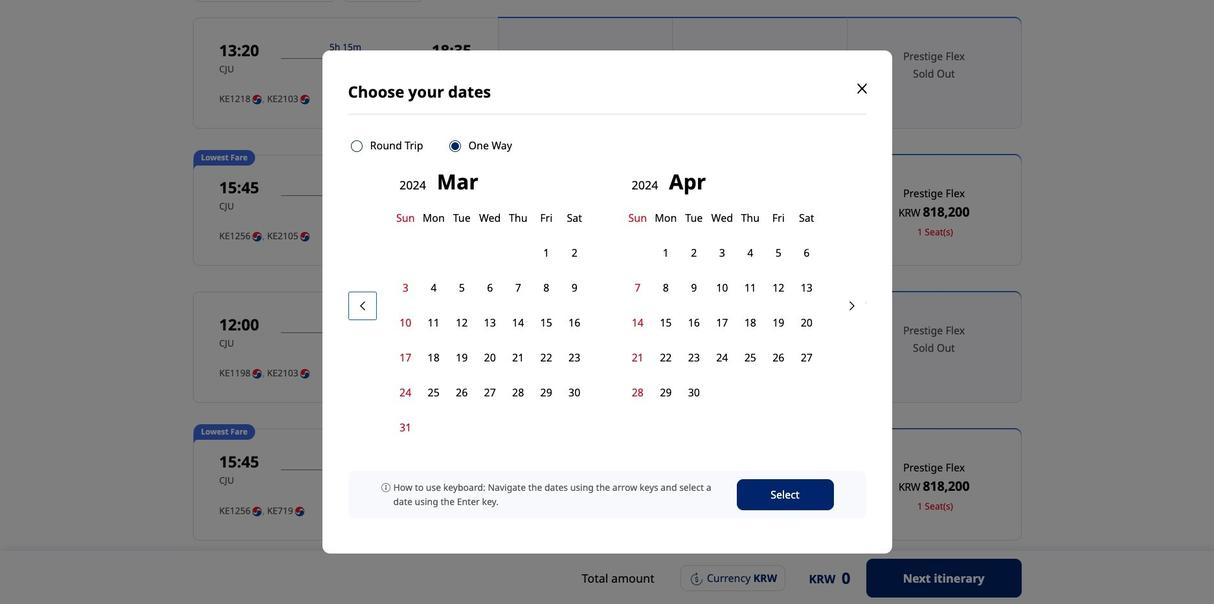 Task type: locate. For each thing, give the bounding box(es) containing it.
15:45 departure, 22:50 arrival,7h 5m required, gmp,icn stopovers option group
[[498, 430, 1021, 541]]

dialog
[[0, 0, 1214, 605]]

12:00 departure, 18:35 arrival,6h 35m required, gmp stopovers option group
[[498, 292, 1021, 404]]

15:45 departure, 21:35 arrival,5h 50m required, gmp stopovers option group
[[498, 155, 1021, 266]]



Task type: describe. For each thing, give the bounding box(es) containing it.
10:35 departure, 18:35 arrival,8h 0m required, gmp stopovers option group
[[498, 567, 1021, 605]]

13:20 departure, 18:35 arrival,5h 15m required, gmp stopovers option group
[[498, 18, 1021, 129]]



Task type: vqa. For each thing, say whether or not it's contained in the screenshot.
booking type group on the left top
no



